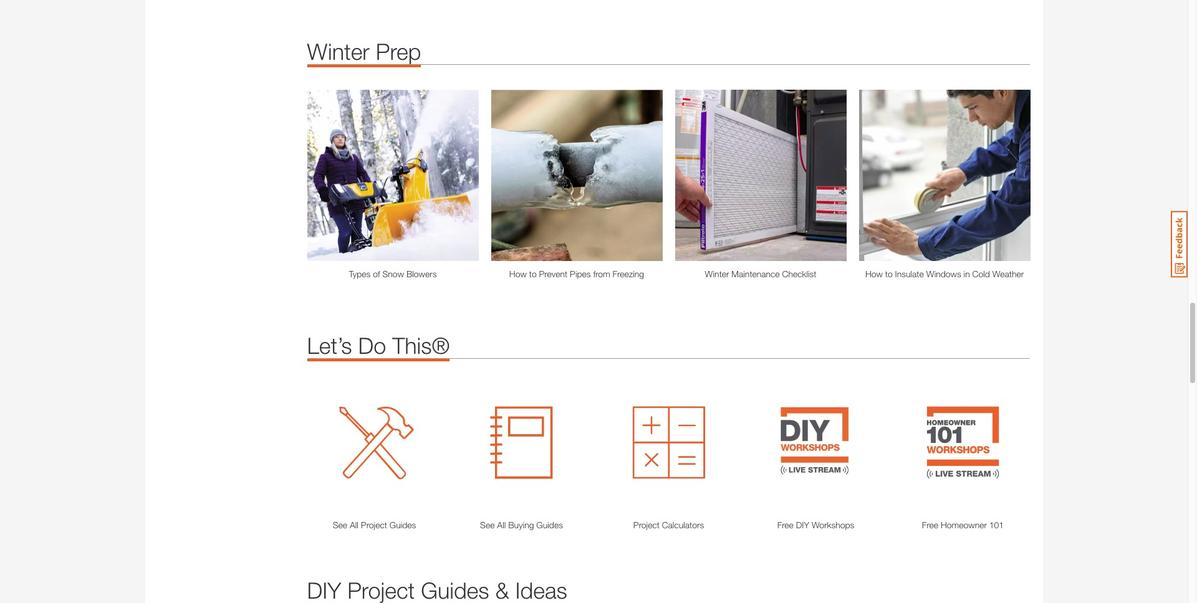 Task type: locate. For each thing, give the bounding box(es) containing it.
how left 'prevent'
[[509, 269, 527, 279]]

0 vertical spatial winter
[[307, 38, 370, 65]]

winter
[[307, 38, 370, 65], [705, 269, 729, 279]]

0 horizontal spatial project
[[361, 520, 387, 531]]

free diy workshops link
[[748, 519, 883, 532]]

let's
[[307, 332, 352, 359]]

0 horizontal spatial see
[[333, 520, 347, 531]]

from
[[593, 269, 610, 279]]

2 project from the left
[[633, 520, 660, 531]]

1 see from the left
[[333, 520, 347, 531]]

to left 'prevent'
[[529, 269, 537, 279]]

winter maintenance checklist
[[705, 269, 816, 279]]

0 horizontal spatial free
[[777, 520, 794, 531]]

project
[[361, 520, 387, 531], [633, 520, 660, 531]]

types
[[349, 269, 371, 279]]

all for project
[[350, 520, 358, 531]]

to
[[529, 269, 537, 279], [885, 269, 893, 279]]

1 horizontal spatial all
[[497, 520, 506, 531]]

1 horizontal spatial free
[[922, 520, 938, 531]]

in
[[964, 269, 970, 279]]

buying
[[508, 520, 534, 531]]

let's do this®
[[307, 332, 450, 359]]

free diy workshops
[[777, 520, 854, 531]]

2 free from the left
[[922, 520, 938, 531]]

0 horizontal spatial all
[[350, 520, 358, 531]]

homeowner
[[941, 520, 987, 531]]

types of snow blowers link
[[307, 268, 479, 281]]

1 guides from the left
[[390, 520, 416, 531]]

free
[[777, 520, 794, 531], [922, 520, 938, 531]]

diy
[[796, 520, 809, 531]]

how
[[509, 269, 527, 279], [865, 269, 883, 279]]

see all project guides link
[[307, 519, 442, 532]]

pipes
[[570, 269, 591, 279]]

0 horizontal spatial guides
[[390, 520, 416, 531]]

winter left maintenance
[[705, 269, 729, 279]]

free homeowner 101
[[922, 520, 1004, 531]]

how to insulate windows in cold weather
[[865, 269, 1024, 279]]

to left the insulate
[[885, 269, 893, 279]]

2 all from the left
[[497, 520, 506, 531]]

0 horizontal spatial winter
[[307, 38, 370, 65]]

1 horizontal spatial how
[[865, 269, 883, 279]]

1 horizontal spatial project
[[633, 520, 660, 531]]

winter for winter prep
[[307, 38, 370, 65]]

cold
[[972, 269, 990, 279]]

how to prevent pipes from freezing link
[[491, 267, 662, 280]]

1 project from the left
[[361, 520, 387, 531]]

1 horizontal spatial to
[[885, 269, 893, 279]]

maintenance
[[732, 269, 780, 279]]

free left diy at the right
[[777, 520, 794, 531]]

see all project guides
[[333, 520, 416, 531]]

1 free from the left
[[777, 520, 794, 531]]

project calculators image
[[601, 378, 736, 512]]

see
[[333, 520, 347, 531], [480, 520, 495, 531]]

free for free diy workshops
[[777, 520, 794, 531]]

to for prevent
[[529, 269, 537, 279]]

1 horizontal spatial see
[[480, 520, 495, 531]]

1 vertical spatial winter
[[705, 269, 729, 279]]

all for buying
[[497, 520, 506, 531]]

all
[[350, 520, 358, 531], [497, 520, 506, 531]]

1 horizontal spatial guides
[[536, 520, 563, 531]]

0 horizontal spatial how
[[509, 269, 527, 279]]

2 see from the left
[[480, 520, 495, 531]]

see all buying guides
[[480, 520, 563, 531]]

see for see all buying guides
[[480, 520, 495, 531]]

how to insulate windows in cold weather image
[[859, 89, 1030, 261]]

how left the insulate
[[865, 269, 883, 279]]

2 guides from the left
[[536, 520, 563, 531]]

freezing
[[613, 269, 644, 279]]

1 horizontal spatial winter
[[705, 269, 729, 279]]

see all project guides image
[[307, 378, 442, 512]]

free left homeowner
[[922, 520, 938, 531]]

winter left prep
[[307, 38, 370, 65]]

0 horizontal spatial to
[[529, 269, 537, 279]]

1 all from the left
[[350, 520, 358, 531]]

guides
[[390, 520, 416, 531], [536, 520, 563, 531]]

weather
[[992, 269, 1024, 279]]



Task type: describe. For each thing, give the bounding box(es) containing it.
insulate
[[895, 269, 924, 279]]

free homeowner 101 link
[[896, 519, 1030, 532]]

free homeowner 101 image
[[896, 378, 1030, 512]]

do
[[358, 332, 386, 359]]

winter maintenance checklist link
[[675, 268, 846, 281]]

guides for see all buying guides
[[536, 520, 563, 531]]

project calculators link
[[601, 519, 736, 532]]

windows
[[926, 269, 961, 279]]

winter for winter maintenance checklist
[[705, 269, 729, 279]]

free for free homeowner 101
[[922, 520, 938, 531]]

winter maintenance checklist image
[[675, 89, 846, 261]]

guides for see all project guides
[[390, 520, 416, 531]]

101
[[989, 520, 1004, 531]]

calculators
[[662, 520, 704, 531]]

this®
[[392, 332, 450, 359]]

winter prep
[[307, 38, 421, 65]]

to for insulate
[[885, 269, 893, 279]]

types of snow blowers
[[349, 269, 437, 279]]

free diy workshops image
[[748, 378, 883, 512]]

types of snow blowers image
[[307, 89, 479, 261]]

snow
[[383, 269, 404, 279]]

feedback link image
[[1171, 211, 1188, 278]]

prevent
[[539, 269, 568, 279]]

project calculators
[[633, 520, 704, 531]]

see for see all project guides
[[333, 520, 347, 531]]

how for how to prevent pipes from freezing
[[509, 269, 527, 279]]

how to prevent pipes from freezing
[[509, 269, 644, 279]]

how to insulate windows in cold weather link
[[859, 268, 1030, 281]]

checklist
[[782, 269, 816, 279]]

how for how to insulate windows in cold weather
[[865, 269, 883, 279]]

prep
[[376, 38, 421, 65]]

of
[[373, 269, 380, 279]]

how to prevent pipes from freezing image
[[491, 89, 662, 261]]

see all buying guides link
[[454, 519, 589, 532]]

see all buying guides image
[[454, 378, 589, 512]]

workshops
[[812, 520, 854, 531]]

blowers
[[406, 269, 437, 279]]



Task type: vqa. For each thing, say whether or not it's contained in the screenshot.
-
no



